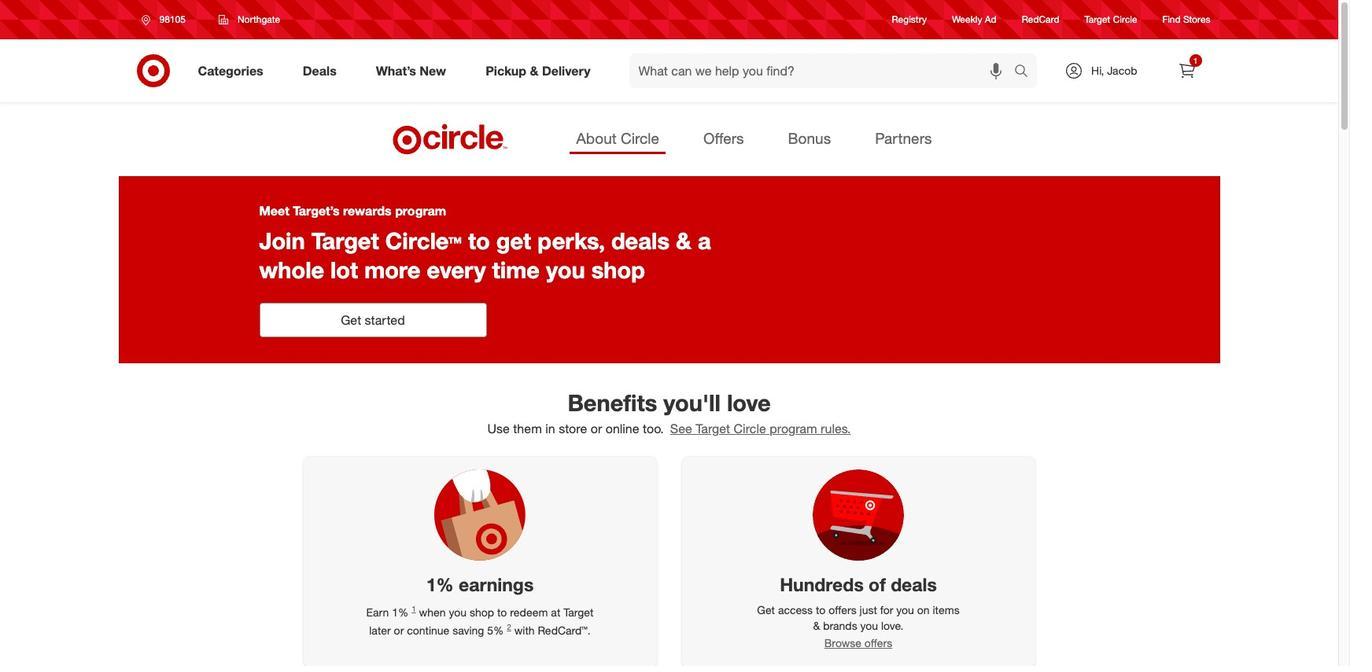 Task type: locate. For each thing, give the bounding box(es) containing it.
0 horizontal spatial you
[[449, 606, 467, 619]]

0 vertical spatial shop
[[592, 255, 645, 284]]

0 horizontal spatial 1
[[412, 604, 416, 614]]

target
[[1085, 14, 1111, 26], [311, 227, 379, 255], [696, 421, 730, 437], [564, 606, 594, 619]]

0 horizontal spatial program
[[395, 203, 446, 219]]

1 vertical spatial or
[[394, 623, 404, 637]]

saving
[[453, 623, 484, 637]]

1% earnings
[[426, 574, 534, 596]]

shop down deals
[[592, 255, 645, 284]]

1 horizontal spatial shop
[[592, 255, 645, 284]]

0 horizontal spatial 1 link
[[412, 604, 416, 614]]

0 horizontal spatial get
[[341, 312, 361, 328]]

what's new
[[376, 63, 446, 78]]

jacob
[[1107, 64, 1137, 77]]

categories link
[[185, 54, 283, 88]]

1 left when
[[412, 604, 416, 614]]

whole
[[259, 255, 324, 284]]

& left the a
[[676, 227, 692, 255]]

use
[[487, 421, 510, 437]]

offers down & brands you love.
[[865, 637, 892, 650]]

store
[[559, 421, 587, 437]]

0 vertical spatial or
[[591, 421, 602, 437]]

about
[[576, 129, 617, 147]]

to left get
[[468, 227, 490, 255]]

1%
[[426, 574, 454, 596], [392, 606, 409, 619]]

1 link left when
[[412, 604, 416, 614]]

deals
[[303, 63, 337, 78]]

1% right earn
[[392, 606, 409, 619]]

2 horizontal spatial circle
[[1113, 14, 1138, 26]]

online
[[606, 421, 639, 437]]

you down the perks,
[[546, 255, 585, 284]]

circle for target circle
[[1113, 14, 1138, 26]]

get started
[[341, 312, 405, 328]]

0 vertical spatial circle
[[1113, 14, 1138, 26]]

or inside when you shop to redeem at target later or continue saving 5%
[[394, 623, 404, 637]]

1 link down find stores link
[[1170, 54, 1204, 88]]

0 horizontal spatial circle
[[621, 129, 659, 147]]

redcard
[[1022, 14, 1060, 26]]

circle down 'love' at the bottom
[[734, 421, 766, 437]]

0 vertical spatial you
[[546, 255, 585, 284]]

1 vertical spatial 1%
[[392, 606, 409, 619]]

1 vertical spatial you
[[449, 606, 467, 619]]

1 vertical spatial 1
[[412, 604, 416, 614]]

offers link
[[697, 124, 750, 154]]

0 vertical spatial 1%
[[426, 574, 454, 596]]

1 horizontal spatial to
[[497, 606, 507, 619]]

1 vertical spatial circle
[[621, 129, 659, 147]]

see
[[670, 421, 692, 437]]

1 inside 1 link
[[1193, 56, 1198, 65]]

0 horizontal spatial shop
[[470, 606, 494, 619]]

program
[[395, 203, 446, 219], [770, 421, 817, 437]]

shop inside when you shop to redeem at target later or continue saving 5%
[[470, 606, 494, 619]]

pickup & delivery
[[486, 63, 591, 78]]

get left access
[[757, 604, 775, 617]]

target right see
[[696, 421, 730, 437]]

1 vertical spatial get
[[757, 604, 775, 617]]

&
[[530, 63, 539, 78], [676, 227, 692, 255]]

redcard link
[[1022, 13, 1060, 26]]

program up circle™
[[395, 203, 446, 219]]

1 vertical spatial offers
[[865, 637, 892, 650]]

circle
[[1113, 14, 1138, 26], [621, 129, 659, 147], [734, 421, 766, 437]]

target up lot
[[311, 227, 379, 255]]

redeem
[[510, 606, 548, 619]]

to inside "meet target's rewards program join target circle™ to get perks, deals & a whole lot more every time you shop"
[[468, 227, 490, 255]]

0 horizontal spatial 1%
[[392, 606, 409, 619]]

join
[[259, 227, 305, 255]]

1 horizontal spatial or
[[591, 421, 602, 437]]

0 horizontal spatial to
[[468, 227, 490, 255]]

shop
[[592, 255, 645, 284], [470, 606, 494, 619]]

continue
[[407, 623, 450, 637]]

0 vertical spatial offers
[[829, 604, 857, 617]]

program inside "meet target's rewards program join target circle™ to get perks, deals & a whole lot more every time you shop"
[[395, 203, 446, 219]]

to
[[468, 227, 490, 255], [816, 604, 826, 617], [497, 606, 507, 619]]

0 vertical spatial &
[[530, 63, 539, 78]]

program inside the "benefits you'll love use them in store or online too. see target circle program rules."
[[770, 421, 817, 437]]

partners
[[875, 129, 932, 147]]

1 down stores
[[1193, 56, 1198, 65]]

get started button
[[259, 303, 487, 337]]

or right later
[[394, 623, 404, 637]]

1 horizontal spatial 1%
[[426, 574, 454, 596]]

delivery
[[542, 63, 591, 78]]

What can we help you find? suggestions appear below search field
[[629, 54, 1018, 88]]

2
[[507, 622, 511, 632]]

2 link
[[507, 622, 511, 632]]

& inside "meet target's rewards program join target circle™ to get perks, deals & a whole lot more every time you shop"
[[676, 227, 692, 255]]

0 vertical spatial program
[[395, 203, 446, 219]]

program left 'rules.'
[[770, 421, 817, 437]]

1 horizontal spatial circle
[[734, 421, 766, 437]]

you up saving at the bottom
[[449, 606, 467, 619]]

or right store
[[591, 421, 602, 437]]

98105
[[159, 13, 186, 25]]

target up hi,
[[1085, 14, 1111, 26]]

get left started
[[341, 312, 361, 328]]

1 horizontal spatial &
[[676, 227, 692, 255]]

0 vertical spatial get
[[341, 312, 361, 328]]

offers up & brands you love.
[[829, 604, 857, 617]]

earn 1% 1
[[366, 604, 416, 619]]

5%
[[487, 623, 504, 637]]

& brands you love.
[[813, 619, 904, 633]]

& right pickup
[[530, 63, 539, 78]]

1 horizontal spatial 1
[[1193, 56, 1198, 65]]

circle right about
[[621, 129, 659, 147]]

search button
[[1007, 54, 1045, 91]]

ad
[[985, 14, 997, 26]]

1 horizontal spatial 1 link
[[1170, 54, 1204, 88]]

offers
[[703, 129, 744, 147]]

1 horizontal spatial program
[[770, 421, 817, 437]]

get inside button
[[341, 312, 361, 328]]

1 vertical spatial shop
[[470, 606, 494, 619]]

to up 2 link
[[497, 606, 507, 619]]

shop up saving at the bottom
[[470, 606, 494, 619]]

1% up when
[[426, 574, 454, 596]]

of deals
[[869, 574, 937, 596]]

offers
[[829, 604, 857, 617], [865, 637, 892, 650]]

1 vertical spatial program
[[770, 421, 817, 437]]

2 vertical spatial circle
[[734, 421, 766, 437]]

weekly
[[952, 14, 982, 26]]

just
[[860, 604, 877, 617]]

access
[[778, 604, 813, 617]]

0 vertical spatial 1
[[1193, 56, 1198, 65]]

get
[[341, 312, 361, 328], [757, 604, 775, 617]]

rules.
[[821, 421, 851, 437]]

you'll
[[664, 389, 721, 417]]

0 horizontal spatial &
[[530, 63, 539, 78]]

hi,
[[1091, 64, 1104, 77]]

1 vertical spatial 1 link
[[412, 604, 416, 614]]

1 horizontal spatial offers
[[865, 637, 892, 650]]

weekly ad
[[952, 14, 997, 26]]

to right access
[[816, 604, 826, 617]]

1 horizontal spatial get
[[757, 604, 775, 617]]

1 vertical spatial &
[[676, 227, 692, 255]]

2 horizontal spatial to
[[816, 604, 826, 617]]

circle left the find at the top right of page
[[1113, 14, 1138, 26]]

later
[[369, 623, 391, 637]]

0 horizontal spatial or
[[394, 623, 404, 637]]

target right at
[[564, 606, 594, 619]]

1 horizontal spatial you
[[546, 255, 585, 284]]

when you shop to redeem at target later or continue saving 5%
[[369, 606, 594, 637]]

shop inside "meet target's rewards program join target circle™ to get perks, deals & a whole lot more every time you shop"
[[592, 255, 645, 284]]

target circle
[[1085, 14, 1138, 26]]

or
[[591, 421, 602, 437], [394, 623, 404, 637]]



Task type: describe. For each thing, give the bounding box(es) containing it.
benefits
[[568, 389, 657, 417]]

target inside when you shop to redeem at target later or continue saving 5%
[[564, 606, 594, 619]]

when
[[419, 606, 446, 619]]

too.
[[643, 421, 664, 437]]

target circle link
[[1085, 13, 1138, 26]]

you inside when you shop to redeem at target later or continue saving 5%
[[449, 606, 467, 619]]

them
[[513, 421, 542, 437]]

new
[[420, 63, 446, 78]]

weekly ad link
[[952, 13, 997, 26]]

get inside the hundreds of deals get access to offers just for you on items & brands you love. browse offers
[[757, 604, 775, 617]]

circle for about circle
[[621, 129, 659, 147]]

more
[[365, 255, 421, 284]]

bonus
[[788, 129, 831, 147]]

search
[[1007, 64, 1045, 80]]

perks,
[[538, 227, 605, 255]]

northgate
[[238, 13, 280, 25]]

stores
[[1183, 14, 1211, 26]]

to inside the hundreds of deals get access to offers just for you on items & brands you love. browse offers
[[816, 604, 826, 617]]

lot
[[331, 255, 358, 284]]

see target circle program rules. link
[[670, 420, 851, 438]]

benefits you'll love use them in store or online too. see target circle program rules.
[[487, 389, 851, 437]]

to inside when you shop to redeem at target later or continue saving 5%
[[497, 606, 507, 619]]

bonus link
[[782, 124, 837, 154]]

target's
[[293, 203, 340, 219]]

deals
[[611, 227, 670, 255]]

meet
[[259, 203, 289, 219]]

pickup
[[486, 63, 526, 78]]

for you on
[[880, 604, 930, 617]]

earnings
[[459, 574, 534, 596]]

about circle link
[[570, 124, 666, 154]]

browse offers link
[[824, 637, 892, 650]]

hundreds of deals get access to offers just for you on items & brands you love. browse offers
[[757, 574, 960, 650]]

you inside "meet target's rewards program join target circle™ to get perks, deals & a whole lot more every time you shop"
[[546, 255, 585, 284]]

0 vertical spatial 1 link
[[1170, 54, 1204, 88]]

items
[[933, 604, 960, 617]]

1% inside earn 1% 1
[[392, 606, 409, 619]]

in
[[545, 421, 555, 437]]

deals link
[[289, 54, 356, 88]]

2 with redcard™.
[[507, 622, 591, 637]]

0 horizontal spatial offers
[[829, 604, 857, 617]]

time
[[492, 255, 540, 284]]

98105 button
[[131, 6, 202, 34]]

redcard™.
[[538, 623, 591, 637]]

find
[[1163, 14, 1181, 26]]

every
[[427, 255, 486, 284]]

find stores
[[1163, 14, 1211, 26]]

started
[[365, 312, 405, 328]]

northgate button
[[208, 6, 290, 34]]

target inside "meet target's rewards program join target circle™ to get perks, deals & a whole lot more every time you shop"
[[311, 227, 379, 255]]

circle™
[[385, 227, 462, 255]]

pickup & delivery link
[[472, 54, 610, 88]]

with
[[514, 623, 535, 637]]

a
[[698, 227, 711, 255]]

partners link
[[869, 124, 938, 154]]

love
[[727, 389, 771, 417]]

about circle
[[576, 129, 659, 147]]

what's new link
[[363, 54, 466, 88]]

registry
[[892, 14, 927, 26]]

what's
[[376, 63, 416, 78]]

categories
[[198, 63, 263, 78]]

or inside the "benefits you'll love use them in store or online too. see target circle program rules."
[[591, 421, 602, 437]]

hundreds
[[780, 574, 864, 596]]

at
[[551, 606, 560, 619]]

target circle logo image
[[391, 123, 510, 156]]

1 inside earn 1% 1
[[412, 604, 416, 614]]

hi, jacob
[[1091, 64, 1137, 77]]

get
[[496, 227, 531, 255]]

circle inside the "benefits you'll love use them in store or online too. see target circle program rules."
[[734, 421, 766, 437]]

earn
[[366, 606, 389, 619]]

find stores link
[[1163, 13, 1211, 26]]

target inside the "benefits you'll love use them in store or online too. see target circle program rules."
[[696, 421, 730, 437]]

browse
[[824, 637, 862, 650]]

meet target's rewards program join target circle™ to get perks, deals & a whole lot more every time you shop
[[259, 203, 711, 284]]

registry link
[[892, 13, 927, 26]]

rewards
[[343, 203, 392, 219]]



Task type: vqa. For each thing, say whether or not it's contained in the screenshot.
search
yes



